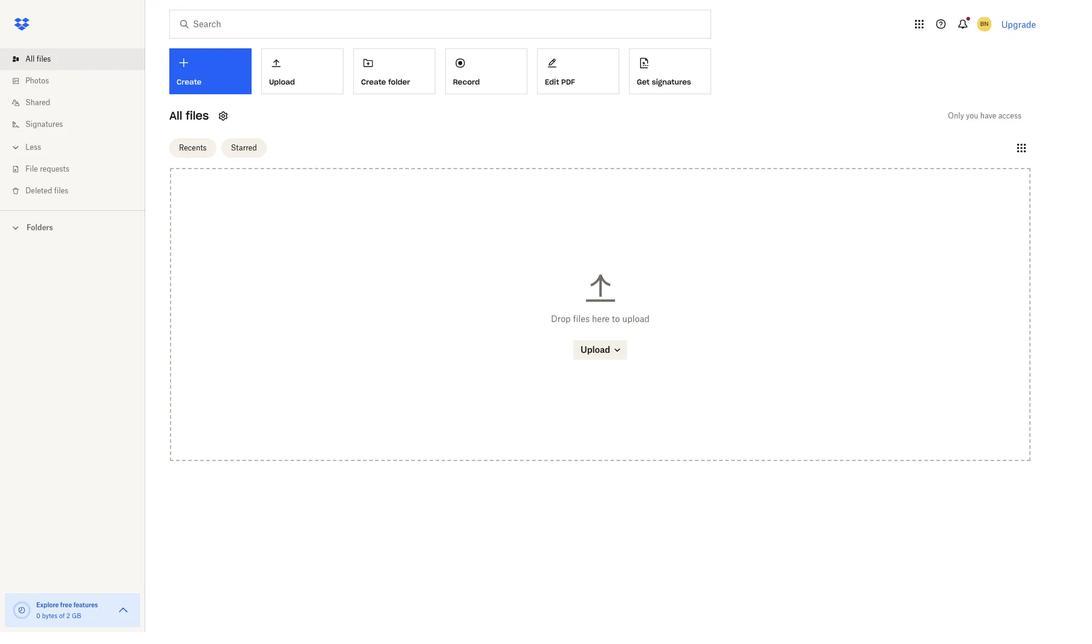 Task type: locate. For each thing, give the bounding box(es) containing it.
0 horizontal spatial all
[[25, 54, 35, 64]]

create folder
[[361, 77, 410, 86]]

folders button
[[0, 218, 145, 237]]

2
[[66, 613, 70, 620]]

drop
[[551, 314, 571, 325]]

1 horizontal spatial upload
[[581, 345, 611, 355]]

0 horizontal spatial all files
[[25, 54, 51, 64]]

gb
[[72, 613, 81, 620]]

list
[[0, 41, 145, 211]]

bn
[[981, 20, 989, 28]]

all files up recents
[[169, 109, 209, 123]]

edit pdf
[[545, 77, 575, 86]]

1 vertical spatial all files
[[169, 109, 209, 123]]

file
[[25, 165, 38, 174]]

drop files here to upload
[[551, 314, 650, 325]]

0
[[36, 613, 40, 620]]

0 horizontal spatial upload
[[269, 77, 295, 86]]

get signatures button
[[629, 48, 712, 94]]

starred button
[[221, 138, 267, 158]]

all up recents
[[169, 109, 182, 123]]

upload button
[[261, 48, 344, 94]]

0 vertical spatial all files
[[25, 54, 51, 64]]

files up photos
[[37, 54, 51, 64]]

recents
[[179, 143, 207, 152]]

pdf
[[562, 77, 575, 86]]

Search text field
[[193, 18, 686, 31]]

bytes
[[42, 613, 58, 620]]

free
[[60, 602, 72, 609]]

create inside dropdown button
[[177, 77, 202, 87]]

1 horizontal spatial all files
[[169, 109, 209, 123]]

0 vertical spatial all
[[25, 54, 35, 64]]

edit
[[545, 77, 559, 86]]

record
[[453, 77, 480, 86]]

only
[[949, 111, 965, 120]]

all up photos
[[25, 54, 35, 64]]

signatures
[[25, 120, 63, 129]]

record button
[[445, 48, 528, 94]]

create
[[361, 77, 386, 86], [177, 77, 202, 87]]

only you have access
[[949, 111, 1022, 120]]

0 vertical spatial upload
[[269, 77, 295, 86]]

files inside list item
[[37, 54, 51, 64]]

explore free features 0 bytes of 2 gb
[[36, 602, 98, 620]]

starred
[[231, 143, 257, 152]]

upload
[[269, 77, 295, 86], [581, 345, 611, 355]]

1 horizontal spatial all
[[169, 109, 182, 123]]

photos link
[[10, 70, 145, 92]]

list containing all files
[[0, 41, 145, 211]]

0 horizontal spatial create
[[177, 77, 202, 87]]

all files up photos
[[25, 54, 51, 64]]

deleted
[[25, 186, 52, 195]]

all files list item
[[0, 48, 145, 70]]

create inside 'button'
[[361, 77, 386, 86]]

all
[[25, 54, 35, 64], [169, 109, 182, 123]]

less image
[[10, 142, 22, 154]]

files
[[37, 54, 51, 64], [186, 109, 209, 123], [54, 186, 68, 195], [573, 314, 590, 325]]

you
[[967, 111, 979, 120]]

photos
[[25, 76, 49, 85]]

1 vertical spatial upload
[[581, 345, 611, 355]]

folders
[[27, 223, 53, 232]]

all files
[[25, 54, 51, 64], [169, 109, 209, 123]]

requests
[[40, 165, 69, 174]]

1 vertical spatial all
[[169, 109, 182, 123]]

all files link
[[10, 48, 145, 70]]

create for create folder
[[361, 77, 386, 86]]

quota usage element
[[12, 602, 31, 621]]

1 horizontal spatial create
[[361, 77, 386, 86]]

features
[[73, 602, 98, 609]]

get signatures
[[637, 77, 692, 86]]



Task type: describe. For each thing, give the bounding box(es) containing it.
recents button
[[169, 138, 216, 158]]

explore
[[36, 602, 59, 609]]

upgrade
[[1002, 19, 1037, 29]]

files left folder settings icon
[[186, 109, 209, 123]]

upload inside dropdown button
[[269, 77, 295, 86]]

have
[[981, 111, 997, 120]]

get
[[637, 77, 650, 86]]

less
[[25, 143, 41, 152]]

bn button
[[975, 15, 995, 34]]

upload button
[[574, 341, 628, 360]]

dropbox image
[[10, 12, 34, 36]]

all files inside list item
[[25, 54, 51, 64]]

upload inside popup button
[[581, 345, 611, 355]]

upgrade link
[[1002, 19, 1037, 29]]

signatures
[[652, 77, 692, 86]]

access
[[999, 111, 1022, 120]]

create button
[[169, 48, 252, 94]]

files right deleted
[[54, 186, 68, 195]]

of
[[59, 613, 65, 620]]

to
[[612, 314, 620, 325]]

files left here
[[573, 314, 590, 325]]

shared
[[25, 98, 50, 107]]

edit pdf button
[[537, 48, 620, 94]]

upload
[[623, 314, 650, 325]]

here
[[592, 314, 610, 325]]

folder settings image
[[216, 109, 231, 123]]

deleted files link
[[10, 180, 145, 202]]

all inside all files link
[[25, 54, 35, 64]]

file requests
[[25, 165, 69, 174]]

deleted files
[[25, 186, 68, 195]]

create folder button
[[353, 48, 436, 94]]

folder
[[389, 77, 410, 86]]

file requests link
[[10, 159, 145, 180]]

create for create
[[177, 77, 202, 87]]

shared link
[[10, 92, 145, 114]]

signatures link
[[10, 114, 145, 136]]



Task type: vqa. For each thing, say whether or not it's contained in the screenshot.
the bytes
yes



